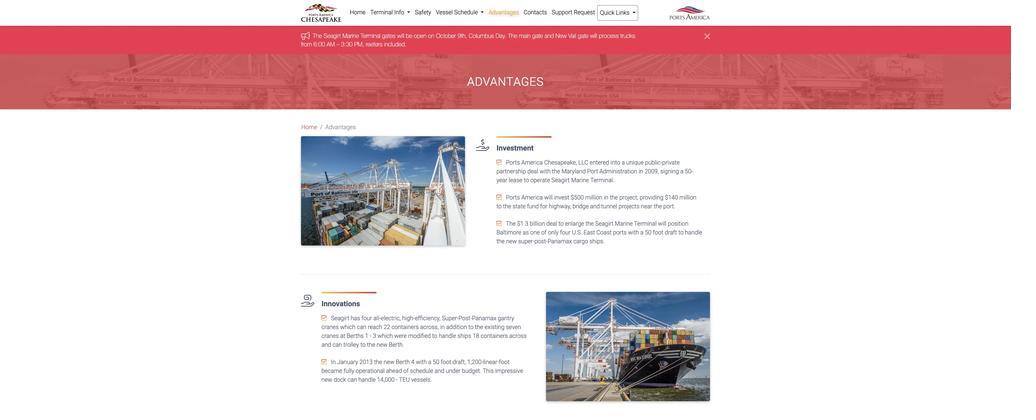 Task type: locate. For each thing, give the bounding box(es) containing it.
1 horizontal spatial gate
[[578, 33, 589, 39]]

of right the one
[[542, 229, 547, 236]]

1 horizontal spatial with
[[540, 168, 551, 175]]

0 vertical spatial america
[[522, 159, 543, 166]]

0 vertical spatial home link
[[348, 5, 368, 20]]

marine
[[343, 33, 359, 39], [572, 177, 589, 184], [615, 221, 633, 228]]

america up fund on the right
[[522, 194, 543, 201]]

0 vertical spatial home
[[350, 9, 366, 16]]

0 horizontal spatial home
[[302, 124, 317, 131]]

in down super-
[[440, 324, 445, 331]]

- inside in january 2013 the new berth 4 with a 50 foot draft, 1,200-linear-foot became fully operational ahead of schedule and under budget. this impressive new dock can handle 14,000 - teu vessels.
[[396, 377, 398, 384]]

the $1.3 billion deal to enlarge the seagirt marine terminal will position baltimore as one of only four u.s. east coast ports with a 50 foot draft to handle the new super-post-panamax cargo ships.
[[497, 221, 703, 245]]

with right 4
[[416, 359, 427, 366]]

1 horizontal spatial handle
[[439, 333, 456, 340]]

process
[[599, 33, 619, 39]]

check square image for the $1.3 billion deal to enlarge the seagirt marine terminal will position baltimore as one of only four u.s. east coast ports with a 50 foot draft to handle the new super-post-panamax cargo ships.
[[497, 221, 502, 227]]

0 vertical spatial with
[[540, 168, 551, 175]]

america
[[522, 159, 543, 166], [522, 194, 543, 201]]

panamax
[[548, 238, 572, 245], [472, 315, 497, 322]]

terminal.
[[591, 177, 615, 184]]

2 horizontal spatial in
[[639, 168, 644, 175]]

and left under
[[435, 368, 445, 375]]

1 horizontal spatial million
[[680, 194, 697, 201]]

0 vertical spatial deal
[[528, 168, 539, 175]]

0 vertical spatial four
[[560, 229, 571, 236]]

1 vertical spatial check square image
[[322, 360, 327, 365]]

2 america from the top
[[522, 194, 543, 201]]

1 ports from the top
[[506, 159, 520, 166]]

2 million from the left
[[680, 194, 697, 201]]

the for seagirt
[[313, 33, 322, 39]]

info
[[395, 9, 405, 16]]

quick links link
[[598, 5, 639, 21]]

america inside ports america chesapeake, llc entered into a unique public-private partnership deal with the maryland port administration in 2009, signing a 50- year lease to operate seagirt marine terminal.
[[522, 159, 543, 166]]

new down the baltimore
[[506, 238, 517, 245]]

1 horizontal spatial 50
[[645, 229, 652, 236]]

1 horizontal spatial panamax
[[548, 238, 572, 245]]

handle down position
[[685, 229, 703, 236]]

0 vertical spatial 50
[[645, 229, 652, 236]]

to up only
[[559, 221, 564, 228]]

to inside ports america chesapeake, llc entered into a unique public-private partnership deal with the maryland port administration in 2009, signing a 50- year lease to operate seagirt marine terminal.
[[524, 177, 529, 184]]

ports up state
[[506, 194, 520, 201]]

check square image down year at top
[[497, 195, 502, 201]]

0 horizontal spatial in
[[440, 324, 445, 331]]

america inside ports america will invest $500 million in the project, providing $140 million to the state fund for highway, bridge and tunnel projects near the port.
[[522, 194, 543, 201]]

america up operate
[[522, 159, 543, 166]]

to
[[524, 177, 529, 184], [497, 203, 502, 210], [559, 221, 564, 228], [679, 229, 684, 236], [469, 324, 474, 331], [433, 333, 438, 340], [361, 342, 366, 349]]

advantages
[[489, 9, 519, 16], [468, 75, 544, 89], [326, 124, 356, 131]]

foot left draft
[[653, 229, 664, 236]]

0 horizontal spatial check square image
[[322, 360, 327, 365]]

ports inside ports america chesapeake, llc entered into a unique public-private partnership deal with the maryland port administration in 2009, signing a 50- year lease to operate seagirt marine terminal.
[[506, 159, 520, 166]]

gate
[[533, 33, 543, 39], [578, 33, 589, 39]]

investment image
[[301, 136, 465, 246]]

the down chesapeake,
[[552, 168, 561, 175]]

0 vertical spatial of
[[542, 229, 547, 236]]

ports for ports america chesapeake, llc entered into a unique public-private partnership deal with the maryland port administration in 2009, signing a 50- year lease to operate seagirt marine terminal.
[[506, 159, 520, 166]]

containers
[[392, 324, 419, 331], [481, 333, 508, 340]]

billion
[[530, 221, 545, 228]]

1 horizontal spatial which
[[378, 333, 393, 340]]

the left state
[[503, 203, 512, 210]]

year
[[497, 177, 508, 184]]

post-
[[535, 238, 548, 245]]

gate right main
[[533, 33, 543, 39]]

in inside ports america chesapeake, llc entered into a unique public-private partnership deal with the maryland port administration in 2009, signing a 50- year lease to operate seagirt marine terminal.
[[639, 168, 644, 175]]

in january 2013 the new berth 4 with a 50 foot draft, 1,200-linear-foot became fully operational ahead of schedule and under budget. this impressive new dock can handle 14,000 - teu vessels.
[[322, 359, 523, 384]]

handle down operational at the bottom of page
[[359, 377, 376, 384]]

four left all- at the bottom left
[[362, 315, 372, 322]]

in down unique
[[639, 168, 644, 175]]

terminal down near at right
[[634, 221, 657, 228]]

support
[[552, 9, 573, 16]]

0 horizontal spatial handle
[[359, 377, 376, 384]]

million right $140
[[680, 194, 697, 201]]

marine inside the $1.3 billion deal to enlarge the seagirt marine terminal will position baltimore as one of only four u.s. east coast ports with a 50 foot draft to handle the new super-post-panamax cargo ships.
[[615, 221, 633, 228]]

home link
[[348, 5, 368, 20], [302, 123, 317, 132]]

50 inside the $1.3 billion deal to enlarge the seagirt marine terminal will position baltimore as one of only four u.s. east coast ports with a 50 foot draft to handle the new super-post-panamax cargo ships.
[[645, 229, 652, 236]]

which up at
[[340, 324, 356, 331]]

-
[[370, 333, 372, 340], [396, 377, 398, 384]]

seagirt down maryland
[[552, 177, 570, 184]]

foot inside the $1.3 billion deal to enlarge the seagirt marine terminal will position baltimore as one of only four u.s. east coast ports with a 50 foot draft to handle the new super-post-panamax cargo ships.
[[653, 229, 664, 236]]

will up for on the right of the page
[[545, 194, 553, 201]]

and inside the seagirt marine terminal gates will be open on october 9th, columbus day. the main gate and new vail gate will process trucks from 6:00 am – 3:30 pm, reefers included.
[[545, 33, 554, 39]]

four left u.s. in the bottom of the page
[[560, 229, 571, 236]]

check square image up partnership
[[497, 160, 502, 166]]

to down across, on the left of page
[[433, 333, 438, 340]]

check square image for ports america will invest $500 million in the project, providing $140 million to the state fund for highway, bridge and tunnel projects near the port.
[[497, 195, 502, 201]]

and
[[545, 33, 554, 39], [591, 203, 600, 210], [322, 342, 331, 349], [435, 368, 445, 375]]

0 vertical spatial handle
[[685, 229, 703, 236]]

50 inside in january 2013 the new berth 4 with a 50 foot draft, 1,200-linear-foot became fully operational ahead of schedule and under budget. this impressive new dock can handle 14,000 - teu vessels.
[[433, 359, 440, 366]]

0 horizontal spatial panamax
[[472, 315, 497, 322]]

be
[[406, 33, 413, 39]]

addition
[[446, 324, 467, 331]]

1 horizontal spatial four
[[560, 229, 571, 236]]

panamax down only
[[548, 238, 572, 245]]

check square image down innovations
[[322, 316, 327, 322]]

seagirt up "coast"
[[596, 221, 614, 228]]

1 vertical spatial four
[[362, 315, 372, 322]]

bullhorn image
[[301, 32, 313, 40]]

can down fully in the left of the page
[[348, 377, 357, 384]]

modified
[[408, 333, 431, 340]]

1 cranes from the top
[[322, 324, 339, 331]]

1 vertical spatial -
[[396, 377, 398, 384]]

0 vertical spatial cranes
[[322, 324, 339, 331]]

the seagirt marine terminal gates will be open on october 9th, columbus day. the main gate and new vail gate will process trucks from 6:00 am – 3:30 pm, reefers included. alert
[[0, 26, 1012, 54]]

0 horizontal spatial which
[[340, 324, 356, 331]]

four inside the $1.3 billion deal to enlarge the seagirt marine terminal will position baltimore as one of only four u.s. east coast ports with a 50 foot draft to handle the new super-post-panamax cargo ships.
[[560, 229, 571, 236]]

super-
[[519, 238, 535, 245]]

0 vertical spatial containers
[[392, 324, 419, 331]]

terminal up reefers
[[361, 33, 381, 39]]

2 vertical spatial in
[[440, 324, 445, 331]]

1 vertical spatial 50
[[433, 359, 440, 366]]

fund
[[527, 203, 539, 210]]

marine up the 3:30 at left top
[[343, 33, 359, 39]]

ports inside ports america will invest $500 million in the project, providing $140 million to the state fund for highway, bridge and tunnel projects near the port.
[[506, 194, 520, 201]]

$140
[[665, 194, 678, 201]]

in inside seagirt has four all-electric, high-efficiency, super-post-panamax gantry cranes which can reach 22 containers across, in addition to the existing seven cranes at berths 1 - 3 which were modified to handle ships 18 containers across and can trolley to the new berth.
[[440, 324, 445, 331]]

in up tunnel
[[604, 194, 609, 201]]

of up teu
[[404, 368, 409, 375]]

october
[[436, 33, 456, 39]]

1 vertical spatial america
[[522, 194, 543, 201]]

included.
[[384, 41, 407, 47]]

check square image
[[497, 160, 502, 166], [322, 360, 327, 365]]

0 vertical spatial marine
[[343, 33, 359, 39]]

project,
[[620, 194, 639, 201]]

ports america will invest $500 million in the project, providing $140 million to the state fund for highway, bridge and tunnel projects near the port.
[[497, 194, 697, 210]]

$1.3
[[517, 221, 529, 228]]

seagirt down innovations
[[331, 315, 350, 322]]

this
[[483, 368, 494, 375]]

ships.
[[590, 238, 605, 245]]

handle down addition
[[439, 333, 456, 340]]

1 horizontal spatial containers
[[481, 333, 508, 340]]

gate right vail
[[578, 33, 589, 39]]

of
[[542, 229, 547, 236], [404, 368, 409, 375]]

can down at
[[333, 342, 342, 349]]

in
[[639, 168, 644, 175], [604, 194, 609, 201], [440, 324, 445, 331]]

to inside ports america will invest $500 million in the project, providing $140 million to the state fund for highway, bridge and tunnel projects near the port.
[[497, 203, 502, 210]]

vessel
[[436, 9, 453, 16]]

has
[[351, 315, 360, 322]]

2013
[[360, 359, 373, 366]]

four
[[560, 229, 571, 236], [362, 315, 372, 322]]

0 vertical spatial check square image
[[497, 160, 502, 166]]

a inside in january 2013 the new berth 4 with a 50 foot draft, 1,200-linear-foot became fully operational ahead of schedule and under budget. this impressive new dock can handle 14,000 - teu vessels.
[[428, 359, 432, 366]]

panamax inside seagirt has four all-electric, high-efficiency, super-post-panamax gantry cranes which can reach 22 containers across, in addition to the existing seven cranes at berths 1 - 3 which were modified to handle ships 18 containers across and can trolley to the new berth.
[[472, 315, 497, 322]]

1 horizontal spatial foot
[[499, 359, 510, 366]]

and left tunnel
[[591, 203, 600, 210]]

1 vertical spatial cranes
[[322, 333, 339, 340]]

to up 18
[[469, 324, 474, 331]]

the down providing
[[654, 203, 662, 210]]

a up schedule
[[428, 359, 432, 366]]

to left state
[[497, 203, 502, 210]]

2 horizontal spatial marine
[[615, 221, 633, 228]]

2 vertical spatial terminal
[[634, 221, 657, 228]]

1 horizontal spatial -
[[396, 377, 398, 384]]

1 horizontal spatial in
[[604, 194, 609, 201]]

2 vertical spatial check square image
[[322, 316, 327, 322]]

close image
[[705, 32, 711, 41]]

1 vertical spatial containers
[[481, 333, 508, 340]]

2 vertical spatial marine
[[615, 221, 633, 228]]

position
[[668, 221, 689, 228]]

deal up operate
[[528, 168, 539, 175]]

all-
[[374, 315, 381, 322]]

0 vertical spatial can
[[357, 324, 367, 331]]

gantry
[[498, 315, 515, 322]]

terminal left info
[[371, 9, 393, 16]]

containers down high-
[[392, 324, 419, 331]]

0 horizontal spatial deal
[[528, 168, 539, 175]]

under
[[446, 368, 461, 375]]

contacts link
[[522, 5, 550, 20]]

safety link
[[413, 5, 434, 20]]

0 vertical spatial panamax
[[548, 238, 572, 245]]

vessel schedule
[[436, 9, 480, 16]]

with inside the $1.3 billion deal to enlarge the seagirt marine terminal will position baltimore as one of only four u.s. east coast ports with a 50 foot draft to handle the new super-post-panamax cargo ships.
[[628, 229, 639, 236]]

america for will
[[522, 194, 543, 201]]

seagirt up am
[[324, 33, 341, 39]]

the
[[313, 33, 322, 39], [508, 33, 518, 39], [506, 221, 516, 228]]

2 vertical spatial can
[[348, 377, 357, 384]]

- inside seagirt has four all-electric, high-efficiency, super-post-panamax gantry cranes which can reach 22 containers across, in addition to the existing seven cranes at berths 1 - 3 which were modified to handle ships 18 containers across and can trolley to the new berth.
[[370, 333, 372, 340]]

the for $1.3
[[506, 221, 516, 228]]

1 vertical spatial handle
[[439, 333, 456, 340]]

0 horizontal spatial four
[[362, 315, 372, 322]]

draft,
[[453, 359, 466, 366]]

cranes down innovations
[[322, 324, 339, 331]]

0 vertical spatial check square image
[[497, 195, 502, 201]]

a
[[622, 159, 625, 166], [681, 168, 684, 175], [641, 229, 644, 236], [428, 359, 432, 366]]

check square image left in
[[322, 360, 327, 365]]

50 left draft
[[645, 229, 652, 236]]

the up operational at the bottom of page
[[374, 359, 382, 366]]

with right the ports
[[628, 229, 639, 236]]

port.
[[664, 203, 676, 210]]

can up '1'
[[357, 324, 367, 331]]

0 horizontal spatial containers
[[392, 324, 419, 331]]

0 horizontal spatial with
[[416, 359, 427, 366]]

became
[[322, 368, 342, 375]]

1 vertical spatial marine
[[572, 177, 589, 184]]

and left "new" on the top right
[[545, 33, 554, 39]]

the up 6:00
[[313, 33, 322, 39]]

2 vertical spatial with
[[416, 359, 427, 366]]

dock
[[334, 377, 346, 384]]

quick links
[[600, 9, 631, 16]]

and up in
[[322, 342, 331, 349]]

terminal info link
[[368, 5, 413, 20]]

1 america from the top
[[522, 159, 543, 166]]

1 vertical spatial check square image
[[497, 221, 502, 227]]

0 horizontal spatial gate
[[533, 33, 543, 39]]

home
[[350, 9, 366, 16], [302, 124, 317, 131]]

0 horizontal spatial marine
[[343, 33, 359, 39]]

projects
[[619, 203, 640, 210]]

2 horizontal spatial handle
[[685, 229, 703, 236]]

foot up impressive
[[499, 359, 510, 366]]

0 horizontal spatial 50
[[433, 359, 440, 366]]

deal up only
[[547, 221, 557, 228]]

check square image for ports america chesapeake, llc entered into a unique public-private partnership deal with the maryland port administration in 2009, signing a 50- year lease to operate seagirt marine terminal.
[[497, 160, 502, 166]]

new left berth.
[[377, 342, 388, 349]]

east
[[584, 229, 595, 236]]

marine up the ports
[[615, 221, 633, 228]]

2 vertical spatial handle
[[359, 377, 376, 384]]

new
[[506, 238, 517, 245], [377, 342, 388, 349], [384, 359, 395, 366], [322, 377, 332, 384]]

which down 22
[[378, 333, 393, 340]]

2 ports from the top
[[506, 194, 520, 201]]

schedule
[[410, 368, 434, 375]]

1 horizontal spatial check square image
[[497, 160, 502, 166]]

and inside in january 2013 the new berth 4 with a 50 foot draft, 1,200-linear-foot became fully operational ahead of schedule and under budget. this impressive new dock can handle 14,000 - teu vessels.
[[435, 368, 445, 375]]

0 vertical spatial ports
[[506, 159, 520, 166]]

to right lease
[[524, 177, 529, 184]]

1 vertical spatial ports
[[506, 194, 520, 201]]

0 horizontal spatial million
[[586, 194, 603, 201]]

terminal
[[371, 9, 393, 16], [361, 33, 381, 39], [634, 221, 657, 228]]

private
[[663, 159, 680, 166]]

2 horizontal spatial with
[[628, 229, 639, 236]]

will left be on the top left of page
[[397, 33, 405, 39]]

berth
[[396, 359, 410, 366]]

0 vertical spatial in
[[639, 168, 644, 175]]

a right into
[[622, 159, 625, 166]]

main
[[519, 33, 531, 39]]

the up the baltimore
[[506, 221, 516, 228]]

1 vertical spatial panamax
[[472, 315, 497, 322]]

containers down 'existing'
[[481, 333, 508, 340]]

handle inside in january 2013 the new berth 4 with a 50 foot draft, 1,200-linear-foot became fully operational ahead of schedule and under budget. this impressive new dock can handle 14,000 - teu vessels.
[[359, 377, 376, 384]]

1 vertical spatial in
[[604, 194, 609, 201]]

providing
[[640, 194, 664, 201]]

as
[[523, 229, 529, 236]]

can inside in january 2013 the new berth 4 with a 50 foot draft, 1,200-linear-foot became fully operational ahead of schedule and under budget. this impressive new dock can handle 14,000 - teu vessels.
[[348, 377, 357, 384]]

the
[[552, 168, 561, 175], [610, 194, 618, 201], [503, 203, 512, 210], [654, 203, 662, 210], [586, 221, 594, 228], [497, 238, 505, 245], [475, 324, 483, 331], [367, 342, 375, 349], [374, 359, 382, 366]]

2 horizontal spatial foot
[[653, 229, 664, 236]]

cranes left at
[[322, 333, 339, 340]]

0 horizontal spatial home link
[[302, 123, 317, 132]]

1 vertical spatial home link
[[302, 123, 317, 132]]

0 vertical spatial -
[[370, 333, 372, 340]]

check square image up the baltimore
[[497, 221, 502, 227]]

0 vertical spatial which
[[340, 324, 356, 331]]

open
[[414, 33, 427, 39]]

the inside the $1.3 billion deal to enlarge the seagirt marine terminal will position baltimore as one of only four u.s. east coast ports with a 50 foot draft to handle the new super-post-panamax cargo ships.
[[506, 221, 516, 228]]

0 horizontal spatial -
[[370, 333, 372, 340]]

million up bridge
[[586, 194, 603, 201]]

marine down maryland
[[572, 177, 589, 184]]

ports up partnership
[[506, 159, 520, 166]]

- left 3
[[370, 333, 372, 340]]

1 vertical spatial with
[[628, 229, 639, 236]]

panamax up 'existing'
[[472, 315, 497, 322]]

50 up schedule
[[433, 359, 440, 366]]

2 gate from the left
[[578, 33, 589, 39]]

will up draft
[[658, 221, 667, 228]]

pm,
[[354, 41, 364, 47]]

1 horizontal spatial deal
[[547, 221, 557, 228]]

check square image
[[497, 195, 502, 201], [497, 221, 502, 227], [322, 316, 327, 322]]

1 horizontal spatial home
[[350, 9, 366, 16]]

a left 50-
[[681, 168, 684, 175]]

1 horizontal spatial marine
[[572, 177, 589, 184]]

with up operate
[[540, 168, 551, 175]]

handle inside seagirt has four all-electric, high-efficiency, super-post-panamax gantry cranes which can reach 22 containers across, in addition to the existing seven cranes at berths 1 - 3 which were modified to handle ships 18 containers across and can trolley to the new berth.
[[439, 333, 456, 340]]

1 vertical spatial of
[[404, 368, 409, 375]]

1 vertical spatial deal
[[547, 221, 557, 228]]

1 vertical spatial terminal
[[361, 33, 381, 39]]

unique
[[627, 159, 644, 166]]

1 horizontal spatial of
[[542, 229, 547, 236]]

1 vertical spatial advantages
[[468, 75, 544, 89]]

in
[[331, 359, 336, 366]]

0 horizontal spatial of
[[404, 368, 409, 375]]

- left teu
[[396, 377, 398, 384]]

foot up under
[[441, 359, 452, 366]]

a right the ports
[[641, 229, 644, 236]]



Task type: vqa. For each thing, say whether or not it's contained in the screenshot.
Marine to the top
yes



Task type: describe. For each thing, give the bounding box(es) containing it.
the seagirt marine terminal gates will be open on october 9th, columbus day. the main gate and new vail gate will process trucks from 6:00 am – 3:30 pm, reefers included. link
[[301, 33, 636, 47]]

investment
[[497, 144, 534, 153]]

of inside the $1.3 billion deal to enlarge the seagirt marine terminal will position baltimore as one of only four u.s. east coast ports with a 50 foot draft to handle the new super-post-panamax cargo ships.
[[542, 229, 547, 236]]

seagirt has four all-electric, high-efficiency, super-post-panamax gantry cranes which can reach 22 containers across, in addition to the existing seven cranes at berths 1 - 3 which were modified to handle ships 18 containers across and can trolley to the new berth.
[[322, 315, 527, 349]]

across
[[510, 333, 527, 340]]

linear-
[[484, 359, 499, 366]]

entered
[[590, 159, 610, 166]]

super-
[[442, 315, 459, 322]]

3:30
[[341, 41, 353, 47]]

tunnel
[[602, 203, 618, 210]]

chesapeake,
[[545, 159, 577, 166]]

will inside the $1.3 billion deal to enlarge the seagirt marine terminal will position baltimore as one of only four u.s. east coast ports with a 50 foot draft to handle the new super-post-panamax cargo ships.
[[658, 221, 667, 228]]

new up "ahead"
[[384, 359, 395, 366]]

innovations
[[322, 300, 360, 309]]

administration
[[600, 168, 638, 175]]

new inside seagirt has four all-electric, high-efficiency, super-post-panamax gantry cranes which can reach 22 containers across, in addition to the existing seven cranes at berths 1 - 3 which were modified to handle ships 18 containers across and can trolley to the new berth.
[[377, 342, 388, 349]]

14,000
[[377, 377, 395, 384]]

efficiency,
[[415, 315, 441, 322]]

the down 3
[[367, 342, 375, 349]]

handle inside the $1.3 billion deal to enlarge the seagirt marine terminal will position baltimore as one of only four u.s. east coast ports with a 50 foot draft to handle the new super-post-panamax cargo ships.
[[685, 229, 703, 236]]

2 vertical spatial advantages
[[326, 124, 356, 131]]

4
[[411, 359, 415, 366]]

terminal inside the seagirt marine terminal gates will be open on october 9th, columbus day. the main gate and new vail gate will process trucks from 6:00 am – 3:30 pm, reefers included.
[[361, 33, 381, 39]]

berths
[[347, 333, 364, 340]]

trucks
[[621, 33, 636, 39]]

four inside seagirt has four all-electric, high-efficiency, super-post-panamax gantry cranes which can reach 22 containers across, in addition to the existing seven cranes at berths 1 - 3 which were modified to handle ships 18 containers across and can trolley to the new berth.
[[362, 315, 372, 322]]

1 vertical spatial which
[[378, 333, 393, 340]]

panamax inside the $1.3 billion deal to enlarge the seagirt marine terminal will position baltimore as one of only four u.s. east coast ports with a 50 foot draft to handle the new super-post-panamax cargo ships.
[[548, 238, 572, 245]]

coast
[[597, 229, 612, 236]]

safety
[[415, 9, 431, 16]]

vessels.
[[411, 377, 432, 384]]

1 vertical spatial can
[[333, 342, 342, 349]]

ships
[[458, 333, 472, 340]]

deal inside ports america chesapeake, llc entered into a unique public-private partnership deal with the maryland port administration in 2009, signing a 50- year lease to operate seagirt marine terminal.
[[528, 168, 539, 175]]

the up tunnel
[[610, 194, 618, 201]]

at
[[340, 333, 346, 340]]

existing
[[485, 324, 505, 331]]

from
[[301, 41, 312, 47]]

electric,
[[381, 315, 401, 322]]

1 vertical spatial home
[[302, 124, 317, 131]]

in inside ports america will invest $500 million in the project, providing $140 million to the state fund for highway, bridge and tunnel projects near the port.
[[604, 194, 609, 201]]

will left 'process'
[[591, 33, 598, 39]]

to down position
[[679, 229, 684, 236]]

check square image for in january 2013 the new berth 4 with a 50 foot draft, 1,200-linear-foot became fully operational ahead of schedule and under budget. this impressive new dock can handle 14,000 - teu vessels.
[[322, 360, 327, 365]]

0 vertical spatial advantages
[[489, 9, 519, 16]]

the inside ports america chesapeake, llc entered into a unique public-private partnership deal with the maryland port administration in 2009, signing a 50- year lease to operate seagirt marine terminal.
[[552, 168, 561, 175]]

signing
[[661, 168, 679, 175]]

6:00
[[314, 41, 325, 47]]

1
[[365, 333, 369, 340]]

ahead
[[386, 368, 402, 375]]

contacts
[[524, 9, 547, 16]]

terminal info
[[371, 9, 406, 16]]

new down became
[[322, 377, 332, 384]]

of inside in january 2013 the new berth 4 with a 50 foot draft, 1,200-linear-foot became fully operational ahead of schedule and under budget. this impressive new dock can handle 14,000 - teu vessels.
[[404, 368, 409, 375]]

america for chesapeake,
[[522, 159, 543, 166]]

deal inside the $1.3 billion deal to enlarge the seagirt marine terminal will position baltimore as one of only four u.s. east coast ports with a 50 foot draft to handle the new super-post-panamax cargo ships.
[[547, 221, 557, 228]]

a inside the $1.3 billion deal to enlarge the seagirt marine terminal will position baltimore as one of only four u.s. east coast ports with a 50 foot draft to handle the new super-post-panamax cargo ships.
[[641, 229, 644, 236]]

lease
[[509, 177, 523, 184]]

draft
[[665, 229, 677, 236]]

2 cranes from the top
[[322, 333, 339, 340]]

and inside ports america will invest $500 million in the project, providing $140 million to the state fund for highway, bridge and tunnel projects near the port.
[[591, 203, 600, 210]]

50-
[[685, 168, 694, 175]]

across,
[[421, 324, 439, 331]]

new
[[556, 33, 567, 39]]

highway,
[[549, 203, 571, 210]]

the right day.
[[508, 33, 518, 39]]

maryland
[[562, 168, 586, 175]]

marine inside the seagirt marine terminal gates will be open on october 9th, columbus day. the main gate and new vail gate will process trucks from 6:00 am – 3:30 pm, reefers included.
[[343, 33, 359, 39]]

to down '1'
[[361, 342, 366, 349]]

the seagirt marine terminal gates will be open on october 9th, columbus day. the main gate and new vail gate will process trucks from 6:00 am – 3:30 pm, reefers included.
[[301, 33, 636, 47]]

partnership
[[497, 168, 526, 175]]

links
[[616, 9, 630, 16]]

seven
[[506, 324, 521, 331]]

ports for ports america will invest $500 million in the project, providing $140 million to the state fund for highway, bridge and tunnel projects near the port.
[[506, 194, 520, 201]]

innovations image
[[546, 292, 711, 402]]

marine inside ports america chesapeake, llc entered into a unique public-private partnership deal with the maryland port administration in 2009, signing a 50- year lease to operate seagirt marine terminal.
[[572, 177, 589, 184]]

the up 18
[[475, 324, 483, 331]]

high-
[[402, 315, 415, 322]]

0 vertical spatial terminal
[[371, 9, 393, 16]]

with inside ports america chesapeake, llc entered into a unique public-private partnership deal with the maryland port administration in 2009, signing a 50- year lease to operate seagirt marine terminal.
[[540, 168, 551, 175]]

1,200-
[[468, 359, 484, 366]]

2009,
[[645, 168, 659, 175]]

1 gate from the left
[[533, 33, 543, 39]]

and inside seagirt has four all-electric, high-efficiency, super-post-panamax gantry cranes which can reach 22 containers across, in addition to the existing seven cranes at berths 1 - 3 which were modified to handle ships 18 containers across and can trolley to the new berth.
[[322, 342, 331, 349]]

–
[[337, 41, 340, 47]]

were
[[395, 333, 407, 340]]

check square image for seagirt has four all-electric, high-efficiency, super-post-panamax gantry cranes which can reach 22 containers across, in addition to the existing seven cranes at berths 1 - 3 which were modified to handle ships 18 containers across and can trolley to the new berth.
[[322, 316, 327, 322]]

am
[[327, 41, 335, 47]]

invest
[[554, 194, 570, 201]]

for
[[541, 203, 548, 210]]

seagirt inside seagirt has four all-electric, high-efficiency, super-post-panamax gantry cranes which can reach 22 containers across, in addition to the existing seven cranes at berths 1 - 3 which were modified to handle ships 18 containers across and can trolley to the new berth.
[[331, 315, 350, 322]]

seagirt inside the $1.3 billion deal to enlarge the seagirt marine terminal will position baltimore as one of only four u.s. east coast ports with a 50 foot draft to handle the new super-post-panamax cargo ships.
[[596, 221, 614, 228]]

request
[[574, 9, 595, 16]]

berth.
[[389, 342, 404, 349]]

seagirt inside ports america chesapeake, llc entered into a unique public-private partnership deal with the maryland port administration in 2009, signing a 50- year lease to operate seagirt marine terminal.
[[552, 177, 570, 184]]

terminal inside the $1.3 billion deal to enlarge the seagirt marine terminal will position baltimore as one of only four u.s. east coast ports with a 50 foot draft to handle the new super-post-panamax cargo ships.
[[634, 221, 657, 228]]

the up east
[[586, 221, 594, 228]]

into
[[611, 159, 621, 166]]

port
[[588, 168, 598, 175]]

vail
[[569, 33, 577, 39]]

bridge
[[573, 203, 589, 210]]

trolley
[[344, 342, 359, 349]]

new inside the $1.3 billion deal to enlarge the seagirt marine terminal will position baltimore as one of only four u.s. east coast ports with a 50 foot draft to handle the new super-post-panamax cargo ships.
[[506, 238, 517, 245]]

baltimore
[[497, 229, 522, 236]]

with inside in january 2013 the new berth 4 with a 50 foot draft, 1,200-linear-foot became fully operational ahead of schedule and under budget. this impressive new dock can handle 14,000 - teu vessels.
[[416, 359, 427, 366]]

9th,
[[458, 33, 467, 39]]

seagirt inside the seagirt marine terminal gates will be open on october 9th, columbus day. the main gate and new vail gate will process trucks from 6:00 am – 3:30 pm, reefers included.
[[324, 33, 341, 39]]

the inside in january 2013 the new berth 4 with a 50 foot draft, 1,200-linear-foot became fully operational ahead of schedule and under budget. this impressive new dock can handle 14,000 - teu vessels.
[[374, 359, 382, 366]]

teu
[[399, 377, 410, 384]]

ports
[[613, 229, 627, 236]]

ports america chesapeake, llc entered into a unique public-private partnership deal with the maryland port administration in 2009, signing a 50- year lease to operate seagirt marine terminal.
[[497, 159, 694, 184]]

$500
[[571, 194, 584, 201]]

1 million from the left
[[586, 194, 603, 201]]

3
[[373, 333, 376, 340]]

operate
[[531, 177, 550, 184]]

reefers
[[366, 41, 383, 47]]

0 horizontal spatial foot
[[441, 359, 452, 366]]

will inside ports america will invest $500 million in the project, providing $140 million to the state fund for highway, bridge and tunnel projects near the port.
[[545, 194, 553, 201]]

vessel schedule link
[[434, 5, 486, 20]]

reach
[[368, 324, 382, 331]]

fully
[[344, 368, 355, 375]]

near
[[641, 203, 653, 210]]

1 horizontal spatial home link
[[348, 5, 368, 20]]

22
[[384, 324, 390, 331]]

on
[[428, 33, 435, 39]]

the down the baltimore
[[497, 238, 505, 245]]

day.
[[496, 33, 507, 39]]

gates
[[382, 33, 396, 39]]

public-
[[646, 159, 663, 166]]



